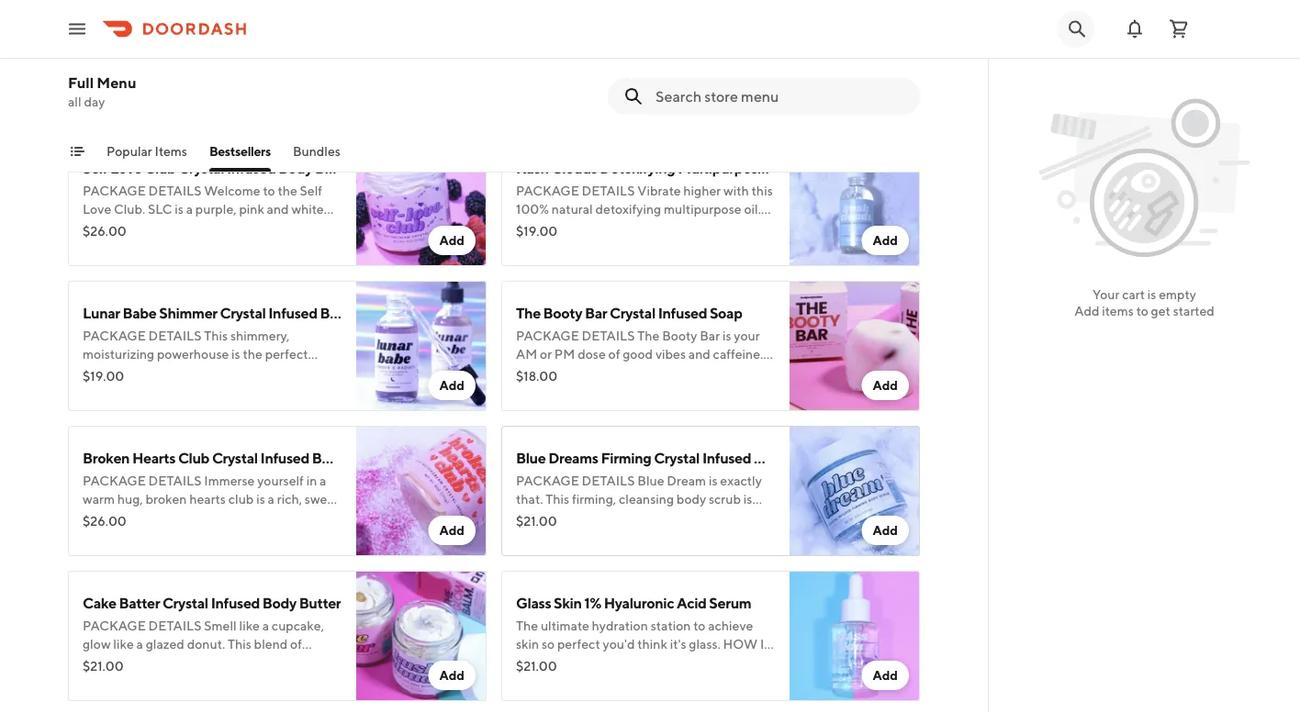 Task type: vqa. For each thing, say whether or not it's contained in the screenshot.
Babe
yes



Task type: locate. For each thing, give the bounding box(es) containing it.
add button for kush clouds detoxifying multipurpose oil
[[862, 226, 909, 255]]

notification bell image
[[1124, 18, 1146, 40]]

$26.00 down self
[[83, 224, 127, 239]]

skin
[[554, 595, 582, 612]]

babe
[[123, 304, 157, 322]]

$21.00 for cake
[[83, 659, 124, 674]]

kush
[[83, 14, 115, 32], [516, 159, 549, 177]]

add for broken hearts club crystal infused body butter
[[439, 523, 465, 538]]

kush clouds detoxifying multipurpose oil image
[[790, 136, 920, 266]]

popular items
[[107, 144, 187, 159]]

0 vertical spatial oil
[[768, 159, 788, 177]]

0 horizontal spatial $19.00
[[83, 369, 124, 384]]

$21.00
[[516, 514, 557, 529], [83, 659, 124, 674], [516, 659, 557, 674]]

0 vertical spatial clouds
[[118, 14, 164, 32]]

add
[[439, 233, 465, 248], [873, 233, 898, 248], [1075, 304, 1100, 319], [439, 378, 465, 393], [873, 378, 898, 393], [439, 523, 465, 538], [873, 523, 898, 538], [439, 668, 465, 683], [873, 668, 898, 683]]

$19.00 for kush
[[516, 224, 558, 239]]

popular items button
[[107, 142, 187, 172]]

clouds left detoxifying at the top of the page
[[552, 159, 597, 177]]

empty
[[1159, 287, 1197, 302]]

0 vertical spatial kush
[[83, 14, 115, 32]]

infused
[[215, 14, 264, 32], [227, 159, 276, 177], [268, 304, 317, 322], [658, 304, 707, 322], [260, 450, 309, 467], [702, 450, 751, 467], [211, 595, 260, 612]]

oil
[[768, 159, 788, 177], [357, 304, 376, 322]]

crystal for broken hearts club crystal infused body butter
[[212, 450, 258, 467]]

blue dreams firming crystal infused body exfoliator image
[[790, 426, 920, 557]]

glass skin 1% hyaluronic acid serum image
[[790, 571, 920, 702]]

self love club crystal infused body butter image
[[356, 136, 487, 266]]

clouds right open menu 'image'
[[118, 14, 164, 32]]

crystal
[[167, 14, 212, 32], [178, 159, 224, 177], [220, 304, 266, 322], [610, 304, 656, 322], [212, 450, 258, 467], [654, 450, 700, 467], [163, 595, 208, 612]]

$26.00 for self
[[83, 224, 127, 239]]

add button for lunar babe shimmer crystal infused body oil
[[428, 371, 476, 400]]

full
[[68, 74, 94, 91]]

bestsellers
[[209, 144, 271, 159]]

add button for blue dreams firming crystal infused body exfoliator
[[862, 516, 909, 546]]

1 horizontal spatial clouds
[[552, 159, 597, 177]]

0 horizontal spatial kush
[[83, 14, 115, 32]]

cake
[[83, 595, 116, 612]]

1 horizontal spatial $19.00
[[516, 224, 558, 239]]

$19.00 down lunar
[[83, 369, 124, 384]]

kush clouds crystal infused body butter image
[[356, 0, 487, 121]]

$26.00
[[83, 79, 127, 94], [83, 224, 127, 239], [83, 514, 127, 529]]

add inside your cart is empty add items to get started
[[1075, 304, 1100, 319]]

2 $26.00 from the top
[[83, 224, 127, 239]]

3 $26.00 from the top
[[83, 514, 127, 529]]

add for kush clouds detoxifying multipurpose oil
[[873, 233, 898, 248]]

add button for broken hearts club crystal infused body butter
[[428, 516, 476, 546]]

add for cake batter crystal infused body butter
[[439, 668, 465, 683]]

$26.00 down broken
[[83, 514, 127, 529]]

is
[[1148, 287, 1157, 302]]

$21.00 down blue
[[516, 514, 557, 529]]

body for self love club crystal infused body butter
[[278, 159, 312, 177]]

add button
[[428, 226, 476, 255], [862, 226, 909, 255], [428, 371, 476, 400], [862, 371, 909, 400], [428, 516, 476, 546], [862, 516, 909, 546], [428, 661, 476, 691], [862, 661, 909, 691]]

$26.00 up day at the left of page
[[83, 79, 127, 94]]

club for love
[[144, 159, 176, 177]]

$19.00
[[516, 224, 558, 239], [83, 369, 124, 384]]

1 horizontal spatial club
[[178, 450, 209, 467]]

full menu all day
[[68, 74, 136, 109]]

body for lunar babe shimmer crystal infused body oil
[[320, 304, 354, 322]]

dreams
[[549, 450, 598, 467]]

$19.00 up the
[[516, 224, 558, 239]]

0 vertical spatial $26.00
[[83, 79, 127, 94]]

1 vertical spatial oil
[[357, 304, 376, 322]]

soap
[[710, 304, 743, 322]]

add button for self love club crystal infused body butter
[[428, 226, 476, 255]]

broken hearts club crystal infused body butter
[[83, 450, 391, 467]]

1 vertical spatial club
[[178, 450, 209, 467]]

0 vertical spatial club
[[144, 159, 176, 177]]

0 horizontal spatial clouds
[[118, 14, 164, 32]]

2 vertical spatial $26.00
[[83, 514, 127, 529]]

club for hearts
[[178, 450, 209, 467]]

glass skin 1% hyaluronic acid serum
[[516, 595, 752, 612]]

$21.00 for blue
[[516, 514, 557, 529]]

add for glass skin 1% hyaluronic acid serum
[[873, 668, 898, 683]]

open menu image
[[66, 18, 88, 40]]

add button for cake batter crystal infused body butter
[[428, 661, 476, 691]]

cake batter crystal infused body butter
[[83, 595, 341, 612]]

clouds
[[118, 14, 164, 32], [552, 159, 597, 177]]

body for blue dreams firming crystal infused body exfoliator
[[754, 450, 788, 467]]

body
[[267, 14, 301, 32], [278, 159, 312, 177], [320, 304, 354, 322], [312, 450, 346, 467], [754, 450, 788, 467], [263, 595, 296, 612]]

cart
[[1122, 287, 1145, 302]]

$26.00 for kush
[[83, 79, 127, 94]]

$21.00 down the cake
[[83, 659, 124, 674]]

1 vertical spatial $26.00
[[83, 224, 127, 239]]

0 horizontal spatial club
[[144, 159, 176, 177]]

shimmer
[[159, 304, 217, 322]]

bar
[[585, 304, 607, 322]]

bundles button
[[293, 142, 341, 172]]

1 horizontal spatial kush
[[516, 159, 549, 177]]

butter
[[303, 14, 345, 32], [315, 159, 357, 177], [349, 450, 391, 467], [299, 595, 341, 612]]

crystal for blue dreams firming crystal infused body exfoliator
[[654, 450, 700, 467]]

day
[[84, 94, 105, 109]]

1 vertical spatial $19.00
[[83, 369, 124, 384]]

$21.00 down glass
[[516, 659, 557, 674]]

add for the booty bar crystal infused soap
[[873, 378, 898, 393]]

firming
[[601, 450, 651, 467]]

1 horizontal spatial oil
[[768, 159, 788, 177]]

1 $26.00 from the top
[[83, 79, 127, 94]]

kush clouds crystal infused body butter
[[83, 14, 345, 32]]

infused for broken hearts club crystal infused body butter
[[260, 450, 309, 467]]

crystal for lunar babe shimmer crystal infused body oil
[[220, 304, 266, 322]]

add for lunar babe shimmer crystal infused body oil
[[439, 378, 465, 393]]

club
[[144, 159, 176, 177], [178, 450, 209, 467]]

add button for the booty bar crystal infused soap
[[862, 371, 909, 400]]

club right hearts
[[178, 450, 209, 467]]

0 vertical spatial $19.00
[[516, 224, 558, 239]]

$26.00 for broken
[[83, 514, 127, 529]]

1 vertical spatial clouds
[[552, 159, 597, 177]]

club down items
[[144, 159, 176, 177]]

popular
[[107, 144, 152, 159]]

1 vertical spatial kush
[[516, 159, 549, 177]]

$18.00
[[516, 369, 558, 384]]



Task type: describe. For each thing, give the bounding box(es) containing it.
infused for blue dreams firming crystal infused body exfoliator
[[702, 450, 751, 467]]

the booty bar crystal infused soap
[[516, 304, 743, 322]]

love
[[110, 159, 142, 177]]

crystal for the booty bar crystal infused soap
[[610, 304, 656, 322]]

hearts
[[132, 450, 175, 467]]

exfoliator
[[791, 450, 853, 467]]

all
[[68, 94, 81, 109]]

batter
[[119, 595, 160, 612]]

add for blue dreams firming crystal infused body exfoliator
[[873, 523, 898, 538]]

kush clouds detoxifying multipurpose oil
[[516, 159, 788, 177]]

started
[[1173, 304, 1215, 319]]

self love club crystal infused body butter
[[83, 159, 357, 177]]

kush for kush clouds crystal infused body butter
[[83, 14, 115, 32]]

menu
[[97, 74, 136, 91]]

Item Search search field
[[656, 86, 906, 107]]

cosmic candy crystal infused body butter image
[[790, 0, 920, 121]]

broken hearts club crystal infused body butter image
[[356, 426, 487, 557]]

broken
[[83, 450, 130, 467]]

infused for lunar babe shimmer crystal infused body oil
[[268, 304, 317, 322]]

acid
[[677, 595, 707, 612]]

body for broken hearts club crystal infused body butter
[[312, 450, 346, 467]]

hyaluronic
[[604, 595, 674, 612]]

blue dreams firming crystal infused body exfoliator
[[516, 450, 853, 467]]

add button for glass skin 1% hyaluronic acid serum
[[862, 661, 909, 691]]

0 items, open order cart image
[[1168, 18, 1190, 40]]

clouds for detoxifying
[[552, 159, 597, 177]]

bundles
[[293, 144, 341, 159]]

the booty bar crystal infused soap image
[[790, 281, 920, 411]]

items
[[155, 144, 187, 159]]

infused for self love club crystal infused body butter
[[227, 159, 276, 177]]

detoxifying
[[600, 159, 675, 177]]

booty
[[543, 304, 582, 322]]

kush for kush clouds detoxifying multipurpose oil
[[516, 159, 549, 177]]

get
[[1151, 304, 1171, 319]]

$19.00 for lunar
[[83, 369, 124, 384]]

self
[[83, 159, 108, 177]]

crystal for self love club crystal infused body butter
[[178, 159, 224, 177]]

show menu categories image
[[70, 144, 84, 159]]

glass
[[516, 595, 551, 612]]

0 horizontal spatial oil
[[357, 304, 376, 322]]

lunar
[[83, 304, 120, 322]]

add for self love club crystal infused body butter
[[439, 233, 465, 248]]

clouds for crystal
[[118, 14, 164, 32]]

cake batter crystal infused body butter image
[[356, 571, 487, 702]]

multipurpose
[[678, 159, 766, 177]]

1%
[[584, 595, 601, 612]]

the
[[516, 304, 541, 322]]

$21.00 for glass
[[516, 659, 557, 674]]

blue
[[516, 450, 546, 467]]

your
[[1093, 287, 1120, 302]]

lunar babe shimmer crystal infused body oil
[[83, 304, 376, 322]]

infused for the booty bar crystal infused soap
[[658, 304, 707, 322]]

items
[[1102, 304, 1134, 319]]

your cart is empty add items to get started
[[1075, 287, 1215, 319]]

serum
[[709, 595, 752, 612]]

to
[[1137, 304, 1149, 319]]

lunar babe shimmer crystal infused body oil image
[[356, 281, 487, 411]]



